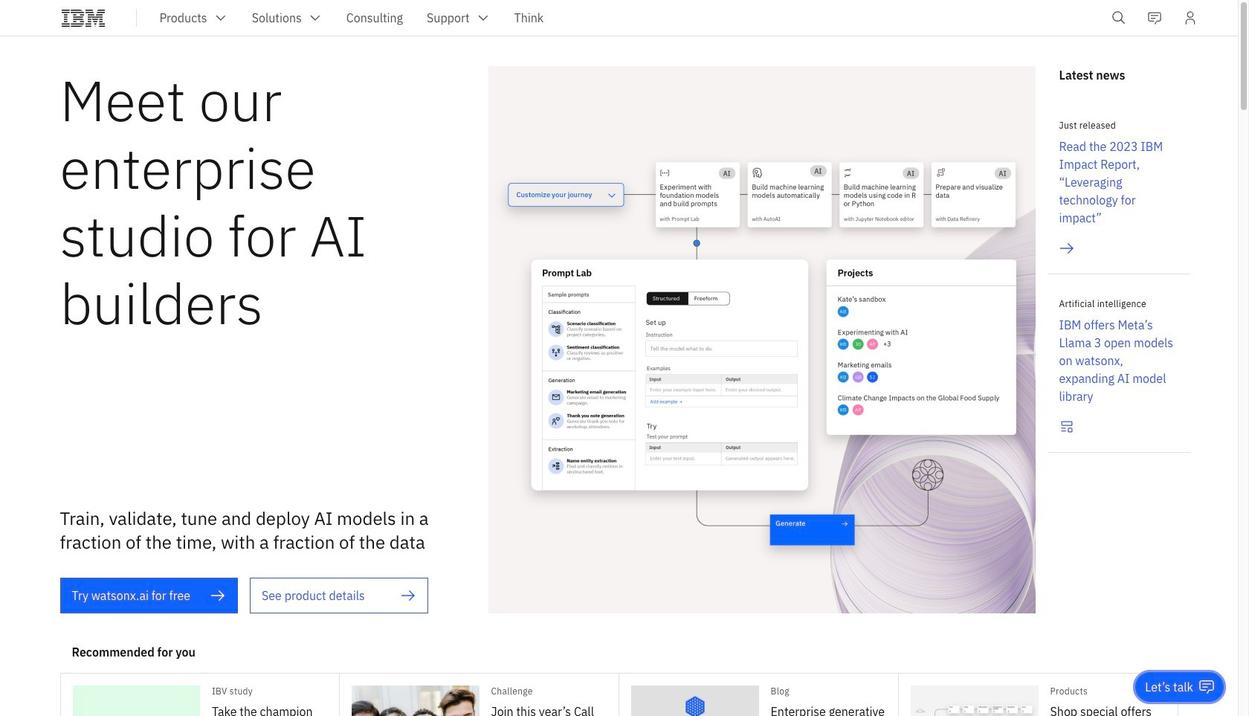 Task type: vqa. For each thing, say whether or not it's contained in the screenshot.
"Your privacy choices" element
no



Task type: describe. For each thing, give the bounding box(es) containing it.
let's talk element
[[1146, 679, 1194, 695]]



